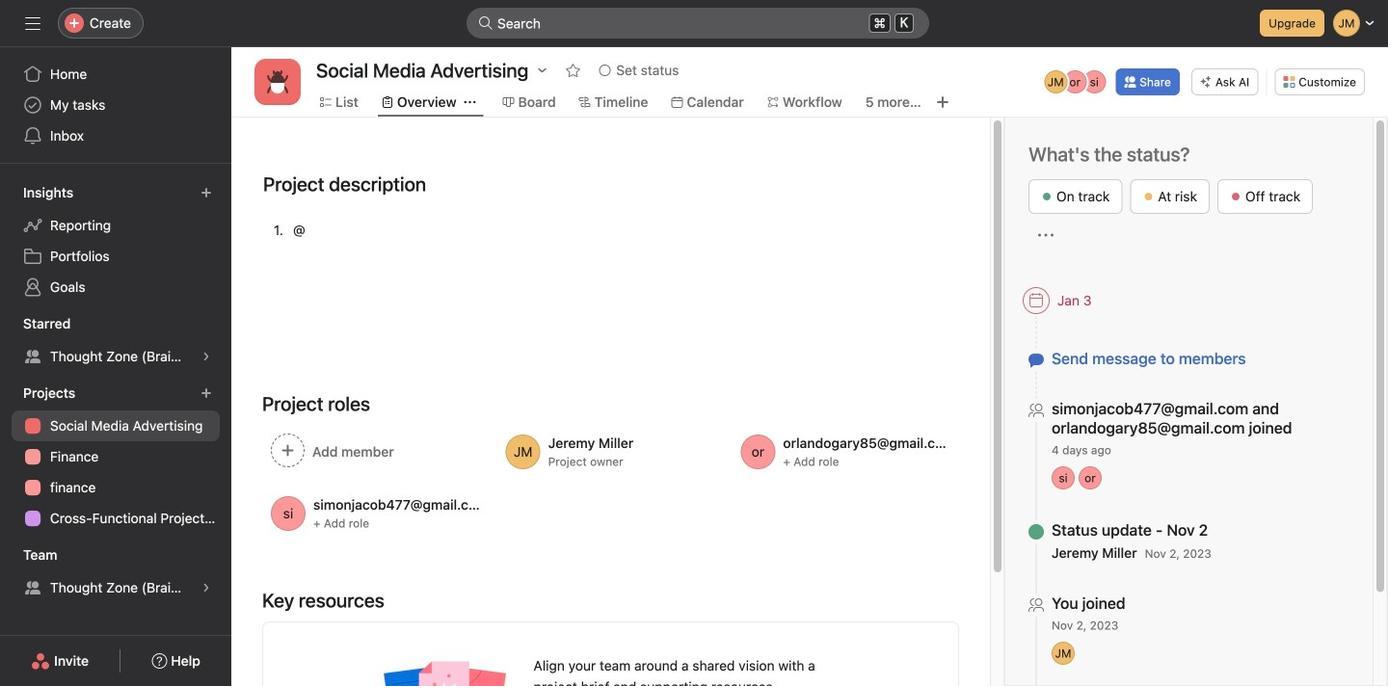 Task type: describe. For each thing, give the bounding box(es) containing it.
teams element
[[0, 538, 231, 607]]

add to starred image
[[565, 63, 581, 78]]

bug image
[[266, 70, 289, 94]]

Project description title text field
[[251, 164, 431, 204]]

hide sidebar image
[[25, 15, 40, 31]]

new insights image
[[201, 187, 212, 199]]

see details, thought zone (brainstorm space) image
[[201, 351, 212, 363]]

global element
[[0, 47, 231, 163]]



Task type: locate. For each thing, give the bounding box(es) containing it.
tab actions image
[[464, 96, 476, 108]]

see details, thought zone (brainstorm space) image
[[201, 582, 212, 594]]

Search tasks, projects, and more text field
[[467, 8, 929, 39]]

insights element
[[0, 175, 231, 307]]

starred element
[[0, 307, 231, 376]]

add tab image
[[935, 94, 950, 110]]

new project or portfolio image
[[201, 388, 212, 399]]

prominent image
[[478, 15, 494, 31]]

projects element
[[0, 376, 231, 538]]

None field
[[467, 8, 929, 39]]



Task type: vqa. For each thing, say whether or not it's contained in the screenshot.
the bottom See details, Thought Zone (Brainstorm Space) icon
no



